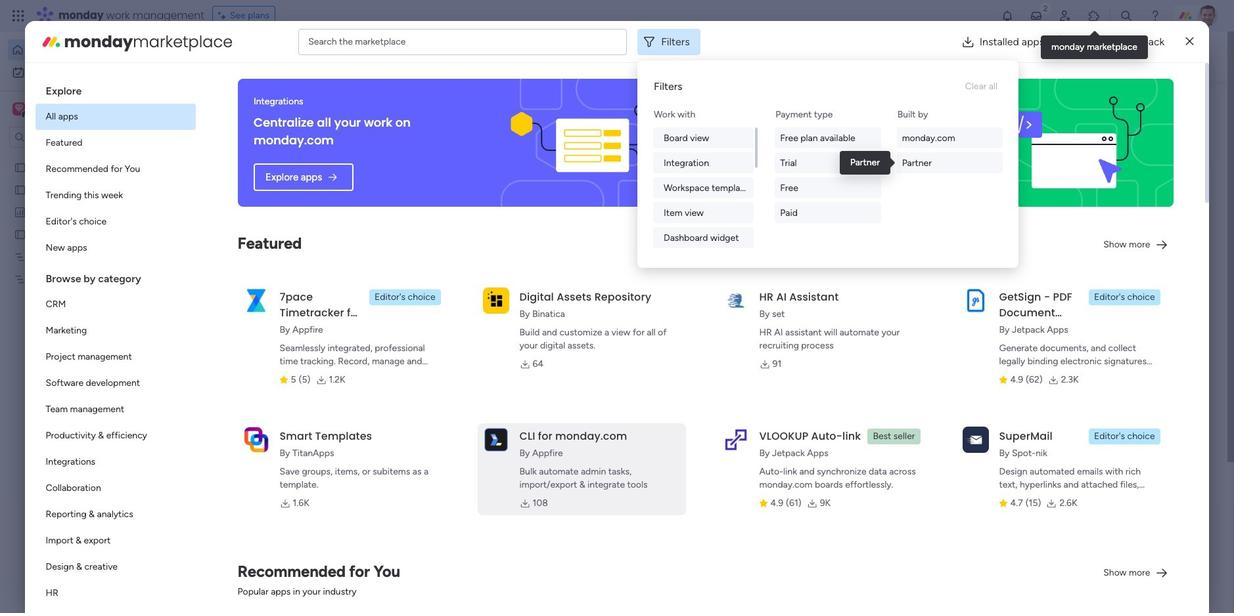 Task type: locate. For each thing, give the bounding box(es) containing it.
1 vertical spatial public board image
[[14, 183, 26, 196]]

invite members image
[[1059, 9, 1072, 22]]

3 public board image from the top
[[14, 228, 26, 241]]

monday marketplace image
[[1088, 9, 1101, 22]]

0 horizontal spatial component image
[[259, 422, 271, 433]]

option
[[8, 39, 160, 60], [8, 62, 160, 83], [35, 104, 196, 130], [35, 130, 196, 156], [0, 155, 168, 158], [35, 156, 196, 183], [35, 183, 196, 209], [35, 209, 196, 235], [35, 235, 196, 262], [35, 292, 196, 318], [35, 318, 196, 344], [35, 344, 196, 371], [35, 371, 196, 397], [35, 397, 196, 423], [35, 423, 196, 450], [35, 450, 196, 476], [35, 476, 196, 502], [35, 502, 196, 528], [35, 528, 196, 555], [35, 555, 196, 581], [35, 581, 196, 607]]

public board image
[[259, 240, 273, 254]]

templates image image
[[990, 264, 1163, 355]]

terry turtle image
[[1198, 5, 1219, 26], [273, 588, 300, 614]]

app logo image
[[243, 288, 269, 314], [483, 288, 509, 314], [723, 288, 749, 314], [963, 288, 989, 314], [243, 427, 269, 453], [483, 427, 509, 453], [723, 427, 749, 453], [963, 427, 989, 453]]

1 horizontal spatial public dashboard image
[[723, 240, 737, 254]]

select product image
[[12, 9, 25, 22]]

dapulse x slim image
[[1186, 34, 1194, 50], [1156, 95, 1171, 111]]

0 vertical spatial public dashboard image
[[14, 206, 26, 218]]

0 vertical spatial circle o image
[[998, 157, 1006, 167]]

component image
[[723, 261, 735, 272], [259, 422, 271, 433]]

2 vertical spatial public board image
[[14, 228, 26, 241]]

help image
[[1149, 9, 1162, 22]]

1 vertical spatial public dashboard image
[[723, 240, 737, 254]]

1 horizontal spatial component image
[[723, 261, 735, 272]]

0 horizontal spatial banner logo image
[[509, 79, 680, 207]]

workspace selection element
[[12, 101, 110, 118]]

circle o image
[[998, 157, 1006, 167], [998, 174, 1006, 184]]

1 horizontal spatial banner logo image
[[988, 79, 1158, 207]]

2 banner logo image from the left
[[988, 79, 1158, 207]]

0 horizontal spatial dapulse x slim image
[[1156, 95, 1171, 111]]

heading
[[35, 74, 196, 104], [35, 262, 196, 292]]

update feed image
[[1030, 9, 1043, 22]]

0 vertical spatial public board image
[[14, 161, 26, 174]]

search everything image
[[1120, 9, 1133, 22]]

0 vertical spatial dapulse x slim image
[[1186, 34, 1194, 50]]

1 vertical spatial circle o image
[[998, 174, 1006, 184]]

workspace image
[[15, 102, 24, 116]]

public dashboard image
[[14, 206, 26, 218], [723, 240, 737, 254]]

see plans image
[[218, 9, 230, 23]]

monday marketplace image
[[40, 31, 61, 52]]

Search in workspace field
[[28, 130, 110, 145]]

list box
[[35, 74, 196, 614], [0, 153, 168, 468]]

0 horizontal spatial terry turtle image
[[273, 588, 300, 614]]

1 vertical spatial dapulse x slim image
[[1156, 95, 1171, 111]]

0 vertical spatial heading
[[35, 74, 196, 104]]

check circle image
[[998, 140, 1006, 150]]

1 vertical spatial component image
[[259, 422, 271, 433]]

banner logo image
[[509, 79, 680, 207], [988, 79, 1158, 207]]

2 image
[[1040, 1, 1052, 15]]

0 vertical spatial terry turtle image
[[1198, 5, 1219, 26]]

v2 user feedback image
[[989, 49, 999, 64]]

public board image
[[14, 161, 26, 174], [14, 183, 26, 196], [14, 228, 26, 241]]

1 vertical spatial terry turtle image
[[273, 588, 300, 614]]

1 vertical spatial heading
[[35, 262, 196, 292]]

0 vertical spatial component image
[[723, 261, 735, 272]]



Task type: vqa. For each thing, say whether or not it's contained in the screenshot.
middle in
no



Task type: describe. For each thing, give the bounding box(es) containing it.
close recently visited image
[[243, 107, 258, 123]]

v2 bolt switch image
[[1091, 49, 1099, 63]]

2 public board image from the top
[[14, 183, 26, 196]]

1 heading from the top
[[35, 74, 196, 104]]

2 circle o image from the top
[[998, 174, 1006, 184]]

0 horizontal spatial public dashboard image
[[14, 206, 26, 218]]

notifications image
[[1001, 9, 1014, 22]]

quick search results list box
[[243, 123, 946, 458]]

1 banner logo image from the left
[[509, 79, 680, 207]]

2 heading from the top
[[35, 262, 196, 292]]

check circle image
[[998, 123, 1006, 133]]

1 horizontal spatial dapulse x slim image
[[1186, 34, 1194, 50]]

add to favorites image
[[678, 240, 691, 253]]

1 public board image from the top
[[14, 161, 26, 174]]

getting started element
[[978, 479, 1175, 532]]

1 horizontal spatial terry turtle image
[[1198, 5, 1219, 26]]

1 circle o image from the top
[[998, 157, 1006, 167]]

workspace image
[[12, 102, 26, 116]]



